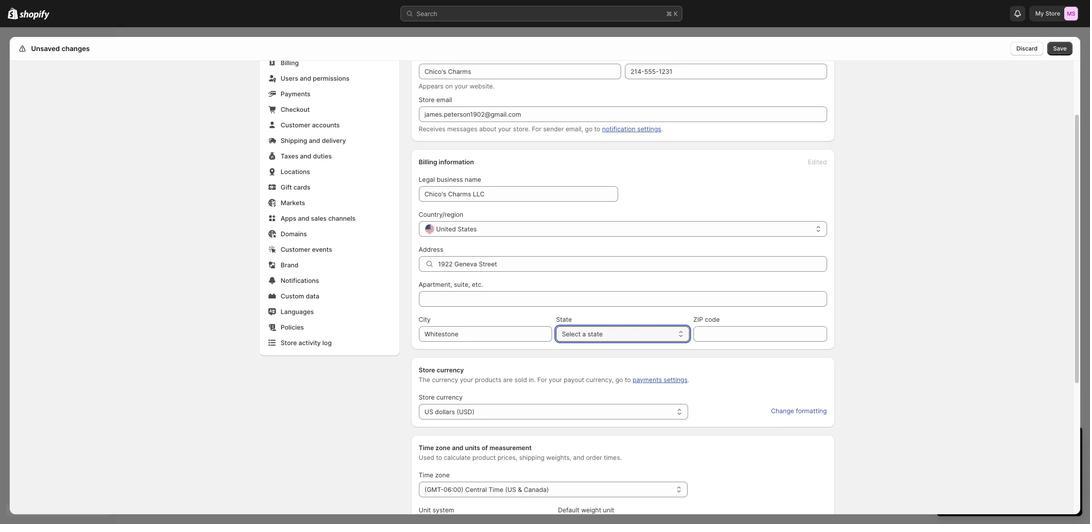 Task type: vqa. For each thing, say whether or not it's contained in the screenshot.
"and" related to sales
yes



Task type: describe. For each thing, give the bounding box(es) containing it.
permissions
[[313, 74, 350, 82]]

change
[[771, 407, 795, 415]]

zip
[[694, 316, 703, 323]]

brand
[[281, 261, 299, 269]]

markets link
[[265, 196, 394, 210]]

store activity log link
[[265, 336, 394, 350]]

domains
[[281, 230, 307, 238]]

Apartment, suite, etc. text field
[[419, 291, 827, 307]]

united states image
[[424, 225, 435, 233]]

settings dialog
[[10, 0, 1081, 524]]

units
[[465, 444, 480, 452]]

are
[[503, 376, 513, 384]]

Store name text field
[[419, 64, 621, 79]]

time for time zone and units of measurement used to calculate product prices, shipping weights, and order times.
[[419, 444, 434, 452]]

default
[[558, 506, 580, 514]]

events
[[312, 246, 332, 253]]

payments
[[281, 90, 311, 98]]

&
[[518, 486, 522, 494]]

sales
[[311, 214, 327, 222]]

apartment, suite, etc.
[[419, 281, 483, 288]]

store for store activity log
[[281, 339, 297, 347]]

state
[[588, 330, 603, 338]]

email,
[[566, 125, 583, 133]]

(us
[[505, 486, 516, 494]]

time zone and units of measurement used to calculate product prices, shipping weights, and order times.
[[419, 444, 622, 461]]

gift cards
[[281, 183, 311, 191]]

your left "payout" at the right
[[549, 376, 562, 384]]

go inside store currency the currency your products are sold in. for your payout currency, go to payments settings .
[[616, 376, 623, 384]]

customer for customer events
[[281, 246, 310, 253]]

store.
[[513, 125, 530, 133]]

code
[[705, 316, 720, 323]]

(usd)
[[457, 408, 475, 416]]

weight
[[581, 506, 602, 514]]

checkout link
[[265, 103, 394, 116]]

and left order in the bottom of the page
[[573, 454, 585, 461]]

store for store currency
[[419, 393, 435, 401]]

products
[[475, 376, 502, 384]]

0 horizontal spatial settings
[[638, 125, 662, 133]]

city
[[419, 316, 431, 323]]

etc.
[[472, 281, 483, 288]]

0 vertical spatial .
[[662, 125, 663, 133]]

used
[[419, 454, 435, 461]]

1 vertical spatial name
[[465, 176, 481, 183]]

store currency the currency your products are sold in. for your payout currency, go to payments settings .
[[419, 366, 690, 384]]

cards
[[294, 183, 311, 191]]

billing for billing information
[[419, 158, 437, 166]]

measurement
[[490, 444, 532, 452]]

suite,
[[454, 281, 470, 288]]

policies link
[[265, 320, 394, 334]]

weights,
[[547, 454, 572, 461]]

your trial just started element
[[937, 452, 1083, 516]]

apartment,
[[419, 281, 452, 288]]

locations
[[281, 168, 310, 176]]

store activity log
[[281, 339, 332, 347]]

store email
[[419, 96, 452, 104]]

languages
[[281, 308, 314, 316]]

billing link
[[265, 56, 394, 70]]

settings inside store currency the currency your products are sold in. for your payout currency, go to payments settings .
[[664, 376, 688, 384]]

ZIP code text field
[[694, 326, 827, 342]]

(gmt-
[[425, 486, 444, 494]]

formatting
[[796, 407, 827, 415]]

⌘ k
[[667, 10, 678, 18]]

store for store phone
[[625, 53, 641, 61]]

of
[[482, 444, 488, 452]]

zone for time zone and units of measurement used to calculate product prices, shipping weights, and order times.
[[436, 444, 451, 452]]

discard
[[1017, 45, 1038, 52]]

change formatting
[[771, 407, 827, 415]]

discard button
[[1011, 42, 1044, 55]]

search
[[417, 10, 438, 18]]

shipping and delivery
[[281, 137, 346, 144]]

changes
[[62, 44, 90, 53]]

your left the store.
[[498, 125, 512, 133]]

and for duties
[[300, 152, 312, 160]]

⌘
[[667, 10, 672, 18]]

my store
[[1036, 10, 1061, 17]]

payments link
[[265, 87, 394, 101]]

country/region
[[419, 211, 464, 218]]

policies
[[281, 323, 304, 331]]

the
[[419, 376, 430, 384]]

legal business name
[[419, 176, 481, 183]]

notifications
[[281, 277, 319, 284]]

store for store name
[[419, 53, 435, 61]]

City text field
[[419, 326, 552, 342]]

shipping
[[520, 454, 545, 461]]

store for store currency the currency your products are sold in. for your payout currency, go to payments settings .
[[419, 366, 435, 374]]

0 horizontal spatial shopify image
[[8, 8, 18, 19]]

markets
[[281, 199, 305, 207]]

customer accounts link
[[265, 118, 394, 132]]

currency for store currency
[[437, 393, 463, 401]]

state
[[556, 316, 572, 323]]

and for delivery
[[309, 137, 320, 144]]

gift
[[281, 183, 292, 191]]

currency for store currency the currency your products are sold in. for your payout currency, go to payments settings .
[[437, 366, 464, 374]]

customer accounts
[[281, 121, 340, 129]]

2 vertical spatial time
[[489, 486, 504, 494]]

users and permissions
[[281, 74, 350, 82]]

unsaved changes
[[31, 44, 90, 53]]

email
[[437, 96, 452, 104]]

messages
[[447, 125, 478, 133]]

apps and sales channels link
[[265, 212, 394, 225]]

us dollars (usd)
[[425, 408, 475, 416]]



Task type: locate. For each thing, give the bounding box(es) containing it.
.
[[662, 125, 663, 133], [688, 376, 690, 384]]

website.
[[470, 82, 495, 90]]

store right my
[[1046, 10, 1061, 17]]

0 horizontal spatial to
[[436, 454, 442, 461]]

for right in.
[[538, 376, 547, 384]]

customer events
[[281, 246, 332, 253]]

channels
[[328, 214, 356, 222]]

gift cards link
[[265, 180, 394, 194]]

users
[[281, 74, 298, 82]]

save button
[[1048, 42, 1073, 55]]

time zone
[[419, 471, 450, 479]]

my store image
[[1065, 7, 1079, 20]]

customer down the checkout
[[281, 121, 310, 129]]

0 vertical spatial billing
[[281, 59, 299, 67]]

united
[[436, 225, 456, 233]]

1 vertical spatial .
[[688, 376, 690, 384]]

settings down store email text field
[[638, 125, 662, 133]]

a
[[583, 330, 586, 338]]

us
[[425, 408, 433, 416]]

business
[[437, 176, 463, 183]]

1 horizontal spatial name
[[465, 176, 481, 183]]

for inside store currency the currency your products are sold in. for your payout currency, go to payments settings .
[[538, 376, 547, 384]]

customer for customer accounts
[[281, 121, 310, 129]]

0 vertical spatial name
[[437, 53, 453, 61]]

1 horizontal spatial billing
[[419, 158, 437, 166]]

1 customer from the top
[[281, 121, 310, 129]]

unsaved
[[31, 44, 60, 53]]

0 vertical spatial go
[[585, 125, 593, 133]]

0 vertical spatial to
[[595, 125, 601, 133]]

users and permissions link
[[265, 71, 394, 85]]

store down appears
[[419, 96, 435, 104]]

1 vertical spatial customer
[[281, 246, 310, 253]]

to right used
[[436, 454, 442, 461]]

to left notification
[[595, 125, 601, 133]]

your left products
[[460, 376, 473, 384]]

billing for billing
[[281, 59, 299, 67]]

1 vertical spatial for
[[538, 376, 547, 384]]

2 customer from the top
[[281, 246, 310, 253]]

dollars
[[435, 408, 455, 416]]

save
[[1054, 45, 1067, 52]]

in.
[[529, 376, 536, 384]]

zone for time zone
[[435, 471, 450, 479]]

your
[[455, 82, 468, 90], [498, 125, 512, 133], [460, 376, 473, 384], [549, 376, 562, 384]]

billing information
[[419, 158, 474, 166]]

delivery
[[322, 137, 346, 144]]

store up the
[[419, 366, 435, 374]]

1 horizontal spatial go
[[616, 376, 623, 384]]

. right payments
[[688, 376, 690, 384]]

store
[[1046, 10, 1061, 17], [419, 53, 435, 61], [625, 53, 641, 61], [419, 96, 435, 104], [281, 339, 297, 347], [419, 366, 435, 374], [419, 393, 435, 401]]

select a state
[[562, 330, 603, 338]]

settings right payments
[[664, 376, 688, 384]]

1 horizontal spatial shopify image
[[20, 10, 50, 20]]

. down store email text field
[[662, 125, 663, 133]]

and for permissions
[[300, 74, 311, 82]]

06:00)
[[444, 486, 464, 494]]

. inside store currency the currency your products are sold in. for your payout currency, go to payments settings .
[[688, 376, 690, 384]]

1 vertical spatial currency
[[432, 376, 458, 384]]

brand link
[[265, 258, 394, 272]]

Legal business name text field
[[419, 186, 618, 202]]

0 vertical spatial for
[[532, 125, 542, 133]]

customer events link
[[265, 243, 394, 256]]

1 vertical spatial to
[[625, 376, 631, 384]]

phone
[[643, 53, 662, 61]]

store currency
[[419, 393, 463, 401]]

1 vertical spatial time
[[419, 471, 434, 479]]

time inside time zone and units of measurement used to calculate product prices, shipping weights, and order times.
[[419, 444, 434, 452]]

0 vertical spatial settings
[[638, 125, 662, 133]]

sold
[[515, 376, 527, 384]]

1 horizontal spatial .
[[688, 376, 690, 384]]

product
[[473, 454, 496, 461]]

go right currency,
[[616, 376, 623, 384]]

time left (us
[[489, 486, 504, 494]]

store for store email
[[419, 96, 435, 104]]

and up calculate
[[452, 444, 464, 452]]

store up us
[[419, 393, 435, 401]]

duties
[[313, 152, 332, 160]]

prices,
[[498, 454, 518, 461]]

taxes and duties
[[281, 152, 332, 160]]

1 horizontal spatial to
[[595, 125, 601, 133]]

time up (gmt-
[[419, 471, 434, 479]]

legal
[[419, 176, 435, 183]]

dialog
[[1085, 37, 1091, 514]]

store left the "phone"
[[625, 53, 641, 61]]

2 vertical spatial currency
[[437, 393, 463, 401]]

0 horizontal spatial name
[[437, 53, 453, 61]]

store down policies
[[281, 339, 297, 347]]

to left payments
[[625, 376, 631, 384]]

and down the customer accounts
[[309, 137, 320, 144]]

for right the store.
[[532, 125, 542, 133]]

store inside store currency the currency your products are sold in. for your payout currency, go to payments settings .
[[419, 366, 435, 374]]

currency,
[[586, 376, 614, 384]]

store name
[[419, 53, 453, 61]]

1 vertical spatial zone
[[435, 471, 450, 479]]

customer down domains
[[281, 246, 310, 253]]

2 horizontal spatial to
[[625, 376, 631, 384]]

and right apps
[[298, 214, 309, 222]]

receives messages about your store. for sender email, go to notification settings .
[[419, 125, 663, 133]]

billing up 'legal'
[[419, 158, 437, 166]]

and right "users"
[[300, 74, 311, 82]]

1 horizontal spatial settings
[[664, 376, 688, 384]]

currency
[[437, 366, 464, 374], [432, 376, 458, 384], [437, 393, 463, 401]]

change formatting button
[[766, 404, 833, 418]]

0 vertical spatial customer
[[281, 121, 310, 129]]

billing up "users"
[[281, 59, 299, 67]]

system
[[433, 506, 454, 514]]

time up used
[[419, 444, 434, 452]]

and right taxes
[[300, 152, 312, 160]]

0 horizontal spatial go
[[585, 125, 593, 133]]

receives
[[419, 125, 446, 133]]

store up appears
[[419, 53, 435, 61]]

0 horizontal spatial .
[[662, 125, 663, 133]]

customer
[[281, 121, 310, 129], [281, 246, 310, 253]]

0 vertical spatial time
[[419, 444, 434, 452]]

your right on
[[455, 82, 468, 90]]

united states
[[436, 225, 477, 233]]

zip code
[[694, 316, 720, 323]]

shipping and delivery link
[[265, 134, 394, 147]]

time for time zone
[[419, 471, 434, 479]]

2 vertical spatial to
[[436, 454, 442, 461]]

custom data link
[[265, 289, 394, 303]]

order
[[586, 454, 602, 461]]

0 vertical spatial zone
[[436, 444, 451, 452]]

sender
[[544, 125, 564, 133]]

select
[[562, 330, 581, 338]]

appears
[[419, 82, 444, 90]]

to inside store currency the currency your products are sold in. for your payout currency, go to payments settings .
[[625, 376, 631, 384]]

zone inside time zone and units of measurement used to calculate product prices, shipping weights, and order times.
[[436, 444, 451, 452]]

and for sales
[[298, 214, 309, 222]]

0 vertical spatial currency
[[437, 366, 464, 374]]

1 vertical spatial billing
[[419, 158, 437, 166]]

activity
[[299, 339, 321, 347]]

go right email,
[[585, 125, 593, 133]]

name right business
[[465, 176, 481, 183]]

zone up (gmt-
[[435, 471, 450, 479]]

shopify image
[[8, 8, 18, 19], [20, 10, 50, 20]]

1 vertical spatial go
[[616, 376, 623, 384]]

and inside 'link'
[[300, 152, 312, 160]]

Store email text field
[[419, 106, 827, 122]]

0 horizontal spatial billing
[[281, 59, 299, 67]]

to inside time zone and units of measurement used to calculate product prices, shipping weights, and order times.
[[436, 454, 442, 461]]

1 vertical spatial settings
[[664, 376, 688, 384]]

payout
[[564, 376, 584, 384]]

custom data
[[281, 292, 319, 300]]

shipping
[[281, 137, 307, 144]]

zone up calculate
[[436, 444, 451, 452]]

domains link
[[265, 227, 394, 241]]

for
[[532, 125, 542, 133], [538, 376, 547, 384]]

apps
[[281, 214, 296, 222]]

notifications link
[[265, 274, 394, 287]]

checkout
[[281, 106, 310, 113]]

billing
[[281, 59, 299, 67], [419, 158, 437, 166]]

Store phone text field
[[625, 64, 827, 79]]

name up on
[[437, 53, 453, 61]]

on
[[446, 82, 453, 90]]

apps and sales channels
[[281, 214, 356, 222]]

and
[[300, 74, 311, 82], [309, 137, 320, 144], [300, 152, 312, 160], [298, 214, 309, 222], [452, 444, 464, 452], [573, 454, 585, 461]]

states
[[458, 225, 477, 233]]

canada)
[[524, 486, 549, 494]]

calculate
[[444, 454, 471, 461]]

Address text field
[[438, 256, 827, 272]]



